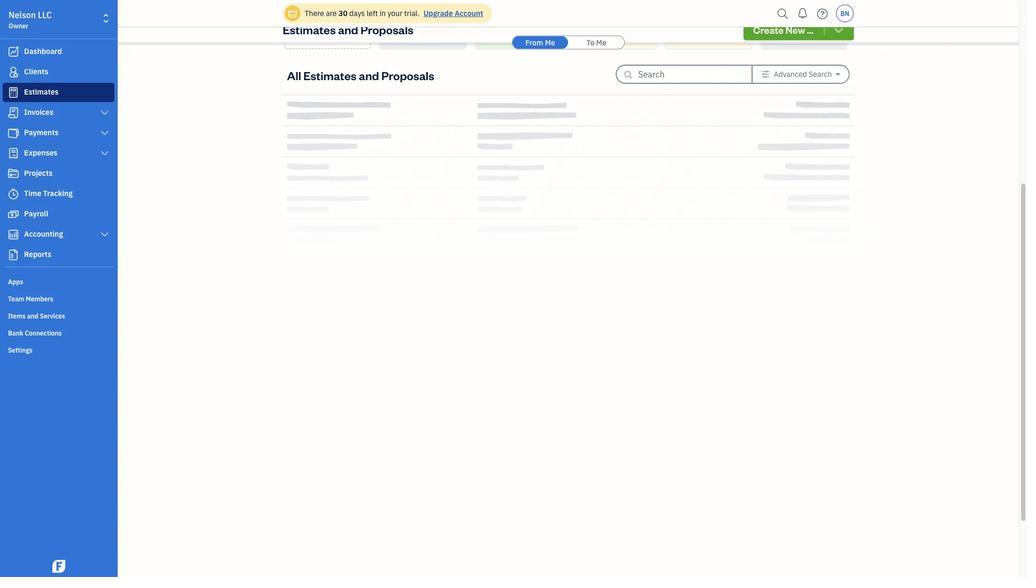 Task type: locate. For each thing, give the bounding box(es) containing it.
0 vertical spatial proposals
[[361, 22, 414, 37]]

time tracking
[[24, 189, 73, 199]]

0 vertical spatial chevron large down image
[[100, 149, 110, 158]]

and down 30
[[338, 22, 358, 37]]

dashboard
[[24, 46, 62, 56]]

0 horizontal spatial me
[[545, 37, 555, 47]]

viewed right to
[[601, 32, 626, 44]]

team members
[[8, 295, 53, 303]]

30
[[339, 8, 348, 18]]

estimates link
[[3, 83, 115, 102]]

1 vertical spatial chevron large down image
[[100, 231, 110, 239]]

all
[[287, 68, 301, 83]]

2 vertical spatial estimates
[[24, 87, 59, 97]]

invoiced down the notifications icon
[[789, 32, 819, 44]]

nelson llc owner
[[9, 9, 52, 30]]

to me
[[587, 37, 607, 47]]

0 vertical spatial estimates
[[283, 22, 336, 37]]

days
[[349, 8, 365, 18]]

and
[[338, 22, 358, 37], [359, 68, 379, 83], [27, 312, 38, 321]]

2 me from the left
[[596, 37, 607, 47]]

items and services
[[8, 312, 65, 321]]

1 horizontal spatial and
[[338, 22, 358, 37]]

bn
[[841, 9, 850, 18]]

team members link
[[3, 291, 115, 307]]

estimates inside the main element
[[24, 87, 59, 97]]

1 vertical spatial and
[[359, 68, 379, 83]]

reports link
[[3, 246, 115, 265]]

chevron large down image up projects link
[[100, 149, 110, 158]]

clients link
[[3, 63, 115, 82]]

chevron large down image inside invoices link
[[100, 109, 110, 117]]

chevron large down image for payments
[[100, 129, 110, 138]]

1 horizontal spatial me
[[596, 37, 607, 47]]

me
[[545, 37, 555, 47], [596, 37, 607, 47]]

items and services link
[[3, 308, 115, 324]]

invoices
[[24, 107, 53, 117]]

in
[[380, 8, 386, 18]]

2 chevron large down image from the top
[[100, 231, 110, 239]]

settings link
[[3, 342, 115, 358]]

upgrade account link
[[421, 8, 483, 18]]

2 horizontal spatial and
[[359, 68, 379, 83]]

main element
[[0, 0, 144, 578]]

estimates
[[283, 22, 336, 37], [304, 68, 357, 83], [24, 87, 59, 97]]

me right to
[[596, 37, 607, 47]]

client image
[[7, 67, 20, 78]]

estimates right all
[[304, 68, 357, 83]]

chevron large down image
[[100, 109, 110, 117], [100, 129, 110, 138]]

0 vertical spatial chevron large down image
[[100, 109, 110, 117]]

chevrondown image
[[833, 24, 845, 35]]

and for services
[[27, 312, 38, 321]]

me for from me
[[545, 37, 555, 47]]

and right items
[[27, 312, 38, 321]]

create new … button
[[744, 19, 854, 40]]

apps
[[8, 278, 23, 286]]

payment image
[[7, 128, 20, 139]]

1 horizontal spatial invoiced
[[789, 32, 819, 44]]

estimates and proposals
[[283, 22, 414, 37]]

viewed up search text box
[[696, 32, 722, 44]]

estimate image
[[7, 87, 20, 98]]

me for to me
[[596, 37, 607, 47]]

invoiced down trial.
[[408, 32, 438, 44]]

1 vertical spatial chevron large down image
[[100, 129, 110, 138]]

there
[[305, 8, 324, 18]]

proposals
[[361, 22, 414, 37], [381, 68, 434, 83]]

chevron large down image
[[100, 149, 110, 158], [100, 231, 110, 239]]

Search text field
[[638, 66, 735, 83]]

2 chevron large down image from the top
[[100, 129, 110, 138]]

estimates up invoices
[[24, 87, 59, 97]]

0 horizontal spatial and
[[27, 312, 38, 321]]

dashboard image
[[7, 47, 20, 57]]

invoiced
[[408, 32, 438, 44], [789, 32, 819, 44]]

viewed
[[601, 32, 626, 44], [696, 32, 722, 44]]

0 vertical spatial and
[[338, 22, 358, 37]]

settings
[[8, 346, 33, 355]]

chevron large down image up payments link
[[100, 109, 110, 117]]

and inside the main element
[[27, 312, 38, 321]]

1 me from the left
[[545, 37, 555, 47]]

and for proposals
[[338, 22, 358, 37]]

create
[[753, 23, 784, 36]]

chevron large down image down payroll link
[[100, 231, 110, 239]]

me right from
[[545, 37, 555, 47]]

advanced search
[[774, 69, 832, 79]]

chevron large down image for expenses
[[100, 149, 110, 158]]

1 viewed from the left
[[601, 32, 626, 44]]

1 chevron large down image from the top
[[100, 149, 110, 158]]

and down estimates and proposals at left top
[[359, 68, 379, 83]]

0 horizontal spatial invoiced
[[408, 32, 438, 44]]

time
[[24, 189, 41, 199]]

tracking
[[43, 189, 73, 199]]

dashboard link
[[3, 42, 115, 62]]

2 invoiced from the left
[[789, 32, 819, 44]]

chevron large down image for invoices
[[100, 109, 110, 117]]

estimates for estimates and proposals
[[283, 22, 336, 37]]

llc
[[38, 9, 52, 21]]

from me
[[526, 37, 555, 47]]

from me link
[[513, 36, 568, 49]]

advanced
[[774, 69, 807, 79]]

chart image
[[7, 230, 20, 240]]

2 vertical spatial and
[[27, 312, 38, 321]]

trial.
[[404, 8, 420, 18]]

estimates down there
[[283, 22, 336, 37]]

0 horizontal spatial viewed
[[601, 32, 626, 44]]

1 chevron large down image from the top
[[100, 109, 110, 117]]

chevron large down image up expenses link
[[100, 129, 110, 138]]

freshbooks image
[[50, 561, 67, 574]]

reports
[[24, 250, 51, 260]]

project image
[[7, 169, 20, 179]]

go to help image
[[814, 6, 831, 22]]

connections
[[25, 329, 62, 338]]

left
[[367, 8, 378, 18]]

1 horizontal spatial viewed
[[696, 32, 722, 44]]

accounting link
[[3, 225, 115, 245]]

accounting
[[24, 229, 63, 239]]



Task type: vqa. For each thing, say whether or not it's contained in the screenshot.
and corresponding to Proposals
yes



Task type: describe. For each thing, give the bounding box(es) containing it.
2 viewed from the left
[[696, 32, 722, 44]]

all estimates and proposals
[[287, 68, 434, 83]]

payroll
[[24, 209, 48, 219]]

search
[[809, 69, 832, 79]]

payments
[[24, 128, 59, 138]]

clients
[[24, 67, 48, 77]]

crown image
[[287, 8, 298, 19]]

time tracking link
[[3, 185, 115, 204]]

money image
[[7, 209, 20, 220]]

advanced search button
[[753, 66, 849, 83]]

to
[[587, 37, 595, 47]]

…
[[807, 23, 814, 36]]

1 invoiced from the left
[[408, 32, 438, 44]]

estimates for estimates
[[24, 87, 59, 97]]

new
[[786, 23, 805, 36]]

projects
[[24, 168, 53, 178]]

create new …
[[753, 23, 814, 36]]

to me link
[[569, 36, 624, 49]]

invoice image
[[7, 108, 20, 118]]

payroll link
[[3, 205, 115, 224]]

are
[[326, 8, 337, 18]]

accepted
[[502, 32, 535, 44]]

search image
[[775, 6, 792, 22]]

items
[[8, 312, 26, 321]]

nelson
[[9, 9, 36, 21]]

there are 30 days left in your trial. upgrade account
[[305, 8, 483, 18]]

invoices link
[[3, 103, 115, 123]]

bank connections link
[[3, 325, 115, 341]]

expenses
[[24, 148, 57, 158]]

1 vertical spatial estimates
[[304, 68, 357, 83]]

bank
[[8, 329, 23, 338]]

owner
[[9, 21, 28, 30]]

1 vertical spatial proposals
[[381, 68, 434, 83]]

upgrade
[[424, 8, 453, 18]]

chevron large down image for accounting
[[100, 231, 110, 239]]

expense image
[[7, 148, 20, 159]]

caretdown image
[[836, 70, 840, 79]]

notifications image
[[794, 3, 811, 24]]

bn button
[[836, 4, 854, 22]]

from
[[526, 37, 543, 47]]

bank connections
[[8, 329, 62, 338]]

your
[[388, 8, 403, 18]]

payments link
[[3, 124, 115, 143]]

account
[[455, 8, 483, 18]]

settings image
[[761, 70, 770, 79]]

services
[[40, 312, 65, 321]]

apps link
[[3, 273, 115, 289]]

timer image
[[7, 189, 20, 200]]

projects link
[[3, 164, 115, 184]]

team
[[8, 295, 24, 303]]

expenses link
[[3, 144, 115, 163]]

report image
[[7, 250, 20, 261]]

members
[[26, 295, 53, 303]]



